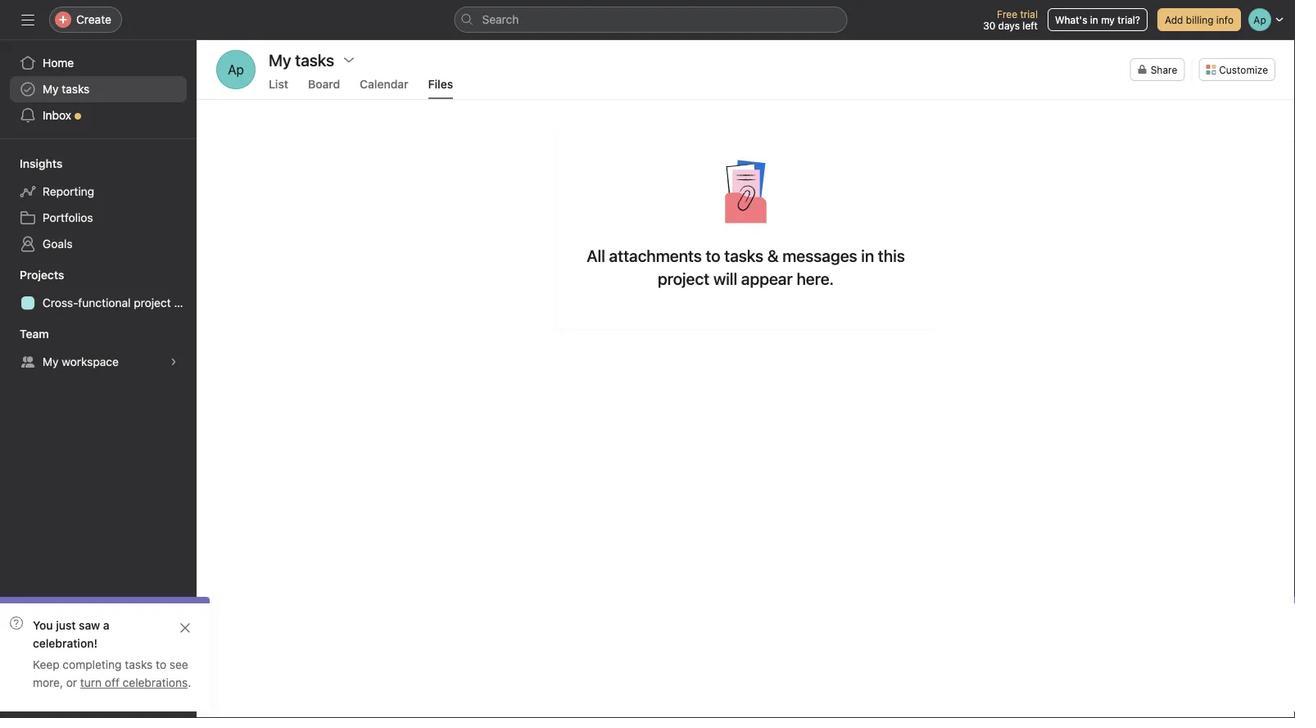 Task type: describe. For each thing, give the bounding box(es) containing it.
tasks inside keep completing tasks to see more, or
[[125, 658, 153, 672]]

my workspace
[[43, 355, 119, 369]]

projects button
[[0, 267, 64, 284]]

to inside all attachments to tasks & messages in this project will appear here.
[[706, 246, 721, 265]]

inbox
[[43, 109, 71, 122]]

keep
[[33, 658, 60, 672]]

you
[[33, 619, 53, 633]]

tasks inside global element
[[62, 82, 90, 96]]

reporting link
[[10, 179, 187, 205]]

goals
[[43, 237, 73, 251]]

add billing info
[[1165, 14, 1234, 25]]

add billing info button
[[1158, 8, 1242, 31]]

or
[[66, 676, 77, 690]]

files
[[428, 77, 453, 91]]

saw
[[79, 619, 100, 633]]

list link
[[269, 77, 288, 99]]

free trial 30 days left
[[983, 8, 1038, 31]]

customize
[[1220, 64, 1269, 75]]

customize button
[[1199, 58, 1276, 81]]

this
[[878, 246, 905, 265]]

close image
[[179, 622, 192, 635]]

days
[[999, 20, 1020, 31]]

attachments
[[609, 246, 702, 265]]

celebrations
[[123, 676, 188, 690]]

.
[[188, 676, 191, 690]]

share
[[1151, 64, 1178, 75]]

board link
[[308, 77, 340, 99]]

in inside button
[[1091, 14, 1099, 25]]

will
[[714, 269, 738, 288]]

invite
[[46, 690, 76, 704]]

portfolios
[[43, 211, 93, 225]]

billing
[[1186, 14, 1214, 25]]

portfolios link
[[10, 205, 187, 231]]

more,
[[33, 676, 63, 690]]

just
[[56, 619, 76, 633]]

show options image
[[343, 53, 356, 66]]

30
[[983, 20, 996, 31]]

turn off celebrations button
[[80, 676, 188, 690]]

goals link
[[10, 231, 187, 257]]

info
[[1217, 14, 1234, 25]]

my tasks link
[[10, 76, 187, 102]]

ap button
[[216, 50, 256, 89]]

inbox link
[[10, 102, 187, 129]]

share button
[[1131, 58, 1185, 81]]

see
[[170, 658, 188, 672]]

project inside all attachments to tasks & messages in this project will appear here.
[[658, 269, 710, 288]]

functional
[[78, 296, 131, 310]]

create button
[[49, 7, 122, 33]]

board
[[308, 77, 340, 91]]

celebration!
[[33, 637, 97, 651]]

cross-functional project plan link
[[10, 290, 197, 316]]

my workspace link
[[10, 349, 187, 375]]



Task type: locate. For each thing, give the bounding box(es) containing it.
trial?
[[1118, 14, 1141, 25]]

&
[[768, 246, 779, 265]]

my for my workspace
[[43, 355, 59, 369]]

you just saw a celebration!
[[33, 619, 109, 651]]

tasks inside all attachments to tasks & messages in this project will appear here.
[[725, 246, 764, 265]]

insights
[[20, 157, 63, 170]]

home link
[[10, 50, 187, 76]]

tasks
[[62, 82, 90, 96], [725, 246, 764, 265], [125, 658, 153, 672]]

1 horizontal spatial in
[[1091, 14, 1099, 25]]

hide sidebar image
[[21, 13, 34, 26]]

tasks left &
[[725, 246, 764, 265]]

to
[[706, 246, 721, 265], [156, 658, 166, 672]]

0 horizontal spatial project
[[134, 296, 171, 310]]

0 vertical spatial in
[[1091, 14, 1099, 25]]

project down attachments in the top of the page
[[658, 269, 710, 288]]

0 horizontal spatial in
[[862, 246, 875, 265]]

team button
[[0, 326, 49, 343]]

0 vertical spatial project
[[658, 269, 710, 288]]

invite button
[[16, 683, 86, 712]]

1 vertical spatial my
[[43, 355, 59, 369]]

tasks up 'turn off celebrations .'
[[125, 658, 153, 672]]

my tasks
[[43, 82, 90, 96]]

2 vertical spatial tasks
[[125, 658, 153, 672]]

trial
[[1021, 8, 1038, 20]]

team
[[20, 327, 49, 341]]

in inside all attachments to tasks & messages in this project will appear here.
[[862, 246, 875, 265]]

my for my tasks
[[43, 82, 59, 96]]

teams element
[[0, 320, 197, 379]]

reporting
[[43, 185, 94, 198]]

0 vertical spatial to
[[706, 246, 721, 265]]

cross-functional project plan
[[43, 296, 197, 310]]

my tasks
[[269, 50, 334, 69]]

turn
[[80, 676, 102, 690]]

0 vertical spatial my
[[43, 82, 59, 96]]

0 horizontal spatial to
[[156, 658, 166, 672]]

my
[[1102, 14, 1115, 25]]

2 horizontal spatial tasks
[[725, 246, 764, 265]]

what's in my trial? button
[[1048, 8, 1148, 31]]

add
[[1165, 14, 1184, 25]]

calendar
[[360, 77, 409, 91]]

my down "team"
[[43, 355, 59, 369]]

files link
[[428, 77, 453, 99]]

my
[[43, 82, 59, 96], [43, 355, 59, 369]]

to left see
[[156, 658, 166, 672]]

left
[[1023, 20, 1038, 31]]

2 my from the top
[[43, 355, 59, 369]]

in
[[1091, 14, 1099, 25], [862, 246, 875, 265]]

1 vertical spatial tasks
[[725, 246, 764, 265]]

a
[[103, 619, 109, 633]]

project left plan
[[134, 296, 171, 310]]

what's in my trial?
[[1055, 14, 1141, 25]]

completing
[[63, 658, 122, 672]]

ap
[[228, 62, 244, 77]]

1 horizontal spatial to
[[706, 246, 721, 265]]

free
[[997, 8, 1018, 20]]

insights element
[[0, 149, 197, 261]]

messages
[[783, 246, 858, 265]]

0 horizontal spatial tasks
[[62, 82, 90, 96]]

1 vertical spatial to
[[156, 658, 166, 672]]

project
[[658, 269, 710, 288], [134, 296, 171, 310]]

in left this
[[862, 246, 875, 265]]

create
[[76, 13, 111, 26]]

turn off celebrations .
[[80, 676, 191, 690]]

in left 'my'
[[1091, 14, 1099, 25]]

see details, my workspace image
[[169, 357, 179, 367]]

all
[[587, 246, 605, 265]]

my up inbox
[[43, 82, 59, 96]]

search button
[[454, 7, 848, 33]]

keep completing tasks to see more, or
[[33, 658, 188, 690]]

1 vertical spatial project
[[134, 296, 171, 310]]

list
[[269, 77, 288, 91]]

projects
[[20, 268, 64, 282]]

search list box
[[454, 7, 848, 33]]

insights button
[[0, 156, 63, 172]]

cross-
[[43, 296, 78, 310]]

home
[[43, 56, 74, 70]]

0 vertical spatial tasks
[[62, 82, 90, 96]]

global element
[[0, 40, 197, 138]]

1 horizontal spatial tasks
[[125, 658, 153, 672]]

my inside global element
[[43, 82, 59, 96]]

all attachments to tasks & messages in this project will appear here.
[[587, 246, 905, 288]]

workspace
[[62, 355, 119, 369]]

1 horizontal spatial project
[[658, 269, 710, 288]]

projects element
[[0, 261, 197, 320]]

off
[[105, 676, 120, 690]]

search
[[482, 13, 519, 26]]

to up will
[[706, 246, 721, 265]]

1 vertical spatial in
[[862, 246, 875, 265]]

1 my from the top
[[43, 82, 59, 96]]

appear here.
[[741, 269, 834, 288]]

tasks down home
[[62, 82, 90, 96]]

calendar link
[[360, 77, 409, 99]]

my inside teams element
[[43, 355, 59, 369]]

what's
[[1055, 14, 1088, 25]]

to inside keep completing tasks to see more, or
[[156, 658, 166, 672]]

plan
[[174, 296, 197, 310]]



Task type: vqa. For each thing, say whether or not it's contained in the screenshot.
INVITE
yes



